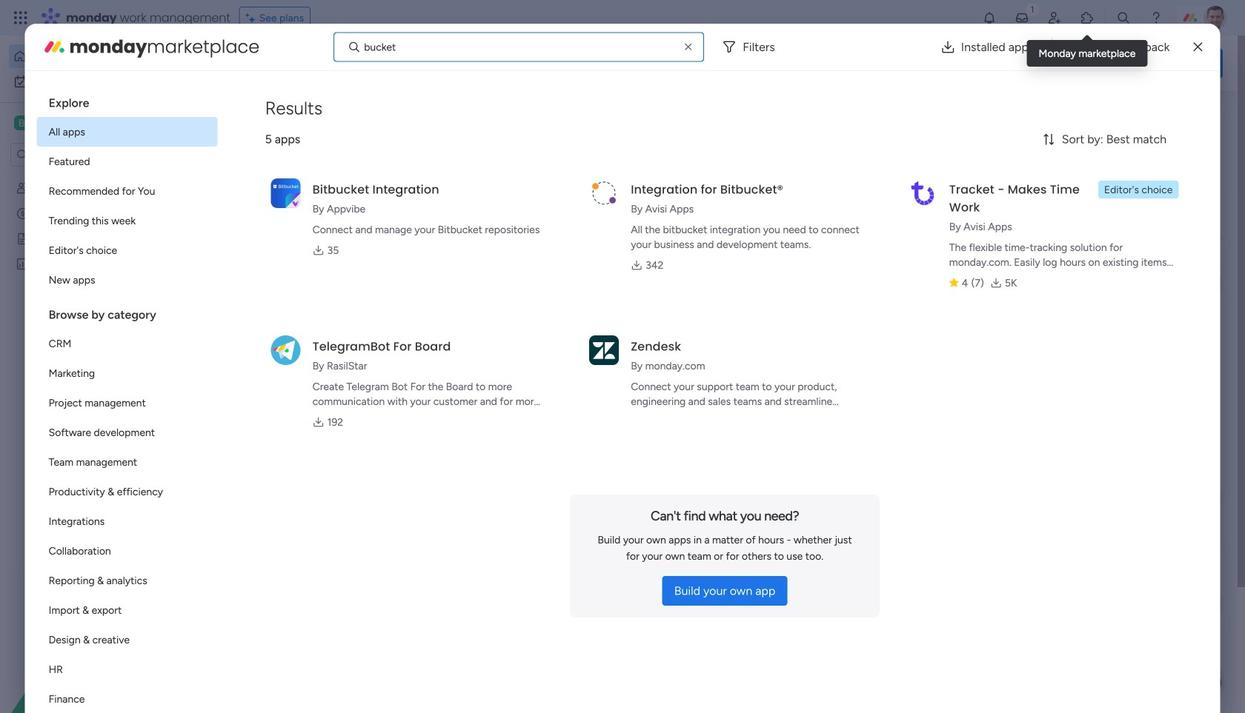 Task type: locate. For each thing, give the bounding box(es) containing it.
lottie animation element
[[581, 36, 998, 92], [0, 564, 189, 714]]

option
[[9, 44, 180, 68], [9, 70, 180, 93], [37, 117, 218, 147], [37, 147, 218, 176], [0, 175, 189, 178], [37, 176, 218, 206], [37, 206, 218, 236], [37, 236, 218, 265], [37, 265, 218, 295], [37, 329, 218, 359], [37, 359, 218, 388], [37, 388, 218, 418], [37, 418, 218, 448], [37, 448, 218, 477], [37, 477, 218, 507], [37, 507, 218, 537], [37, 537, 218, 566], [37, 566, 218, 596], [37, 596, 218, 626], [37, 626, 218, 655], [37, 655, 218, 685], [37, 685, 218, 714]]

public board image
[[16, 232, 30, 246]]

select product image
[[13, 10, 28, 25]]

0 horizontal spatial lottie animation image
[[0, 564, 189, 714]]

app logo image
[[271, 178, 301, 208], [589, 178, 619, 208], [908, 178, 938, 208], [271, 336, 301, 365], [589, 336, 619, 365]]

Search in workspace field
[[31, 146, 124, 163]]

dapulse x slim image
[[1194, 38, 1203, 56], [1201, 107, 1219, 125]]

lottie animation image for topmost lottie animation element
[[581, 36, 998, 92]]

0 vertical spatial heading
[[37, 83, 218, 117]]

lottie animation image
[[581, 36, 998, 92], [0, 564, 189, 714]]

list box
[[37, 83, 218, 714], [0, 173, 189, 477]]

lottie animation image for left lottie animation element
[[0, 564, 189, 714]]

2 heading from the top
[[37, 295, 218, 329]]

1 vertical spatial heading
[[37, 295, 218, 329]]

1 vertical spatial lottie animation element
[[0, 564, 189, 714]]

workspace image
[[14, 115, 29, 131]]

invite members image
[[1047, 10, 1062, 25]]

search everything image
[[1116, 10, 1131, 25]]

heading
[[37, 83, 218, 117], [37, 295, 218, 329]]

workspace selection element
[[14, 114, 94, 132]]

1 horizontal spatial lottie animation image
[[581, 36, 998, 92]]

0 vertical spatial lottie animation image
[[581, 36, 998, 92]]

1 horizontal spatial lottie animation element
[[581, 36, 998, 92]]

1 vertical spatial lottie animation image
[[0, 564, 189, 714]]

1 image
[[1026, 1, 1039, 17]]



Task type: vqa. For each thing, say whether or not it's contained in the screenshot.
first heading from the top
yes



Task type: describe. For each thing, give the bounding box(es) containing it.
update feed image
[[1015, 10, 1030, 25]]

public dashboard image
[[16, 257, 30, 271]]

getting started element
[[1001, 540, 1223, 600]]

contact sales element
[[1001, 683, 1223, 714]]

1 heading from the top
[[37, 83, 218, 117]]

see plans image
[[246, 9, 259, 26]]

0 horizontal spatial lottie animation element
[[0, 564, 189, 714]]

circle o image
[[1023, 177, 1032, 188]]

v2 user feedback image
[[1013, 55, 1024, 72]]

notifications image
[[982, 10, 997, 25]]

monday marketplace image
[[1080, 10, 1095, 25]]

0 vertical spatial lottie animation element
[[581, 36, 998, 92]]

help center element
[[1001, 611, 1223, 671]]

terry turtle image
[[1204, 6, 1227, 30]]

help image
[[1149, 10, 1164, 25]]

0 vertical spatial dapulse x slim image
[[1194, 38, 1203, 56]]

v2 bolt switch image
[[1128, 55, 1137, 72]]

quick search results list box
[[229, 139, 965, 517]]

1 vertical spatial dapulse x slim image
[[1201, 107, 1219, 125]]

monday marketplace image
[[43, 35, 66, 59]]



